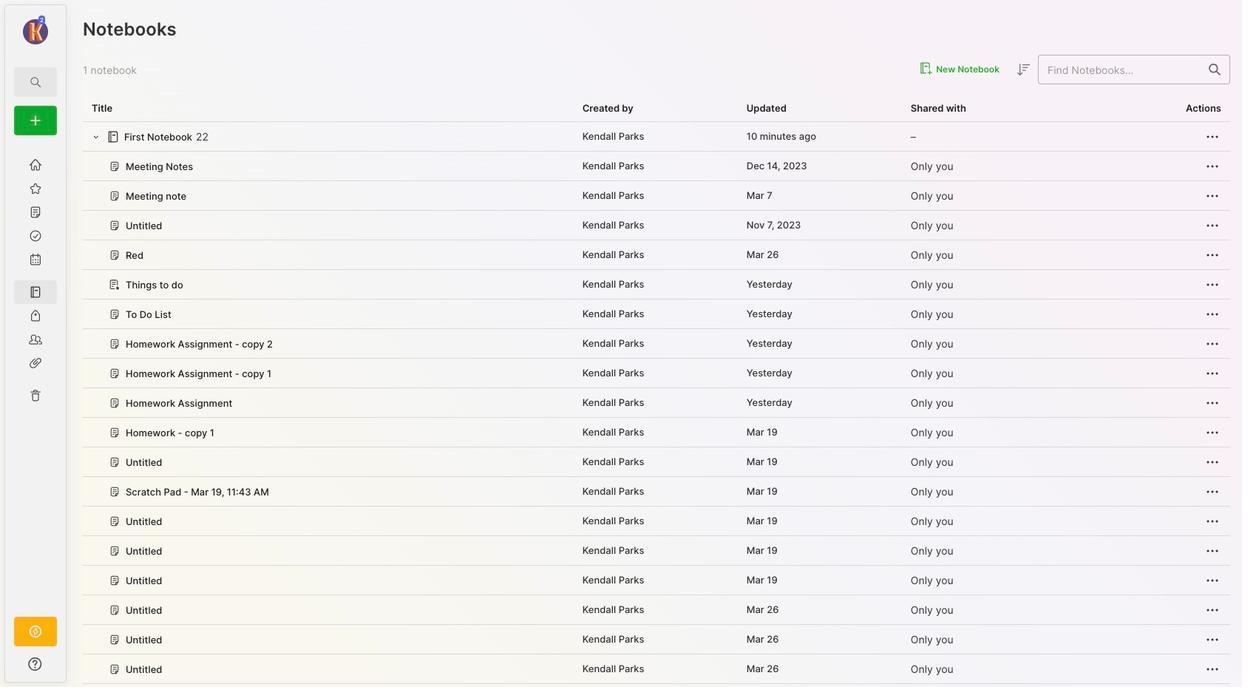Task type: describe. For each thing, give the bounding box(es) containing it.
6 more actions image from the top
[[1204, 542, 1222, 560]]

16 row from the top
[[83, 566, 1231, 596]]

7 more actions image from the top
[[1204, 572, 1222, 589]]

more actions image for more actions field for 12th row from the bottom
[[1204, 364, 1222, 382]]

more actions image for more actions field associated with 10th row
[[1204, 394, 1222, 412]]

main element
[[0, 0, 71, 687]]

2 row from the top
[[83, 152, 1231, 181]]

more actions image for 17th row from the bottom's more actions field
[[1204, 216, 1222, 234]]

more actions field for eighth row from the bottom of the page
[[1204, 483, 1222, 501]]

arrow image
[[91, 131, 102, 142]]

9 more actions image from the top
[[1204, 660, 1222, 678]]

more actions field for 3rd row from the top of the page
[[1204, 187, 1222, 205]]

11 row from the top
[[83, 418, 1231, 448]]

6 row from the top
[[83, 270, 1231, 300]]

4 row from the top
[[83, 211, 1231, 240]]

2 cell from the left
[[738, 684, 902, 687]]

edit search image
[[27, 73, 44, 91]]

1 row from the top
[[83, 122, 1231, 152]]

more actions field for 19th row
[[1204, 660, 1222, 678]]

WHAT'S NEW field
[[5, 653, 66, 676]]

4 cell from the left
[[1067, 684, 1231, 687]]

click to expand image
[[65, 660, 76, 678]]

5 row from the top
[[83, 240, 1231, 270]]

more actions field for 14th row
[[1204, 512, 1222, 530]]

4 more actions image from the top
[[1204, 246, 1222, 264]]

19 row from the top
[[83, 655, 1231, 684]]

15 row from the top
[[83, 536, 1231, 566]]

more actions field for 9th row from the bottom of the page
[[1204, 453, 1222, 471]]

more actions field for 20th row from the bottom
[[1204, 128, 1222, 145]]

more actions field for 18th row
[[1204, 631, 1222, 649]]

Account field
[[5, 14, 66, 47]]

more actions image for more actions field related to 18th row
[[1204, 631, 1222, 649]]

more actions field for fifth row from the bottom of the page
[[1204, 571, 1222, 589]]

sort options image
[[1015, 61, 1033, 78]]

more actions field for sixth row
[[1204, 276, 1222, 293]]

more actions field for fifth row from the top of the page
[[1204, 246, 1222, 264]]



Task type: locate. For each thing, give the bounding box(es) containing it.
8 row from the top
[[83, 329, 1231, 359]]

more actions image
[[1204, 128, 1222, 145], [1204, 157, 1222, 175], [1204, 187, 1222, 205], [1204, 246, 1222, 264], [1204, 335, 1222, 353], [1204, 542, 1222, 560], [1204, 572, 1222, 589], [1204, 601, 1222, 619], [1204, 660, 1222, 678]]

3 more actions image from the top
[[1204, 305, 1222, 323]]

row group
[[83, 122, 1231, 687]]

home image
[[28, 158, 43, 172]]

more actions image
[[1204, 216, 1222, 234], [1204, 276, 1222, 293], [1204, 305, 1222, 323], [1204, 364, 1222, 382], [1204, 394, 1222, 412], [1204, 424, 1222, 441], [1204, 453, 1222, 471], [1204, 483, 1222, 501], [1204, 512, 1222, 530], [1204, 631, 1222, 649]]

4 more actions image from the top
[[1204, 364, 1222, 382]]

14 row from the top
[[83, 507, 1231, 536]]

6 more actions field from the top
[[1204, 276, 1222, 293]]

7 row from the top
[[83, 300, 1231, 329]]

7 more actions image from the top
[[1204, 453, 1222, 471]]

18 more actions field from the top
[[1204, 631, 1222, 649]]

14 more actions field from the top
[[1204, 512, 1222, 530]]

more actions field for 17th row from the bottom
[[1204, 216, 1222, 234]]

17 row from the top
[[83, 596, 1231, 625]]

13 row from the top
[[83, 477, 1231, 507]]

1 more actions field from the top
[[1204, 128, 1222, 145]]

More actions field
[[1204, 128, 1222, 145], [1204, 157, 1222, 175], [1204, 187, 1222, 205], [1204, 216, 1222, 234], [1204, 246, 1222, 264], [1204, 276, 1222, 293], [1204, 305, 1222, 323], [1204, 335, 1222, 353], [1204, 364, 1222, 382], [1204, 394, 1222, 412], [1204, 423, 1222, 441], [1204, 453, 1222, 471], [1204, 483, 1222, 501], [1204, 512, 1222, 530], [1204, 542, 1222, 560], [1204, 571, 1222, 589], [1204, 601, 1222, 619], [1204, 631, 1222, 649], [1204, 660, 1222, 678]]

10 row from the top
[[83, 388, 1231, 418]]

tree
[[5, 144, 66, 604]]

3 more actions field from the top
[[1204, 187, 1222, 205]]

17 more actions field from the top
[[1204, 601, 1222, 619]]

more actions field for 14th row from the bottom
[[1204, 305, 1222, 323]]

cell
[[574, 684, 738, 687], [738, 684, 902, 687], [902, 684, 1067, 687], [1067, 684, 1231, 687]]

more actions field for 10th row
[[1204, 394, 1222, 412]]

more actions field for 17th row from the top of the page
[[1204, 601, 1222, 619]]

8 more actions field from the top
[[1204, 335, 1222, 353]]

2 more actions image from the top
[[1204, 157, 1222, 175]]

more actions field for 12th row from the bottom
[[1204, 364, 1222, 382]]

more actions image for eighth row from the bottom of the page's more actions field
[[1204, 483, 1222, 501]]

more actions image for 14th row from the bottom's more actions field
[[1204, 305, 1222, 323]]

3 more actions image from the top
[[1204, 187, 1222, 205]]

3 row from the top
[[83, 181, 1231, 211]]

12 row from the top
[[83, 448, 1231, 477]]

more actions image for more actions field for sixth row
[[1204, 276, 1222, 293]]

6 more actions image from the top
[[1204, 424, 1222, 441]]

row
[[83, 122, 1231, 152], [83, 152, 1231, 181], [83, 181, 1231, 211], [83, 211, 1231, 240], [83, 240, 1231, 270], [83, 270, 1231, 300], [83, 300, 1231, 329], [83, 329, 1231, 359], [83, 359, 1231, 388], [83, 388, 1231, 418], [83, 418, 1231, 448], [83, 448, 1231, 477], [83, 477, 1231, 507], [83, 507, 1231, 536], [83, 536, 1231, 566], [83, 566, 1231, 596], [83, 596, 1231, 625], [83, 625, 1231, 655], [83, 655, 1231, 684], [83, 684, 1231, 687]]

3 cell from the left
[[902, 684, 1067, 687]]

upgrade image
[[27, 623, 44, 641]]

Sort field
[[1015, 61, 1033, 78]]

7 more actions field from the top
[[1204, 305, 1222, 323]]

5 more actions field from the top
[[1204, 246, 1222, 264]]

1 more actions image from the top
[[1204, 216, 1222, 234]]

9 more actions field from the top
[[1204, 364, 1222, 382]]

8 more actions image from the top
[[1204, 601, 1222, 619]]

20 row from the top
[[83, 684, 1231, 687]]

8 more actions image from the top
[[1204, 483, 1222, 501]]

more actions image for more actions field for 9th row from the bottom of the page
[[1204, 453, 1222, 471]]

Find Notebooks… text field
[[1039, 57, 1201, 82]]

2 more actions image from the top
[[1204, 276, 1222, 293]]

10 more actions image from the top
[[1204, 631, 1222, 649]]

10 more actions field from the top
[[1204, 394, 1222, 412]]

19 more actions field from the top
[[1204, 660, 1222, 678]]

4 more actions field from the top
[[1204, 216, 1222, 234]]

1 more actions image from the top
[[1204, 128, 1222, 145]]

5 more actions image from the top
[[1204, 335, 1222, 353]]

tree inside main element
[[5, 144, 66, 604]]

11 more actions field from the top
[[1204, 423, 1222, 441]]

more actions field for eighth row from the top
[[1204, 335, 1222, 353]]

12 more actions field from the top
[[1204, 453, 1222, 471]]

more actions field for 19th row from the bottom
[[1204, 157, 1222, 175]]

15 more actions field from the top
[[1204, 542, 1222, 560]]

9 row from the top
[[83, 359, 1231, 388]]

2 more actions field from the top
[[1204, 157, 1222, 175]]

1 cell from the left
[[574, 684, 738, 687]]

13 more actions field from the top
[[1204, 483, 1222, 501]]

more actions image for more actions field associated with 14th row
[[1204, 512, 1222, 530]]

more actions field for tenth row from the bottom
[[1204, 423, 1222, 441]]

more actions field for 15th row from the top of the page
[[1204, 542, 1222, 560]]

18 row from the top
[[83, 625, 1231, 655]]

5 more actions image from the top
[[1204, 394, 1222, 412]]

16 more actions field from the top
[[1204, 571, 1222, 589]]

9 more actions image from the top
[[1204, 512, 1222, 530]]

more actions image for tenth row from the bottom more actions field
[[1204, 424, 1222, 441]]



Task type: vqa. For each thing, say whether or not it's contained in the screenshot.
second more actions field from the bottom of the page
yes



